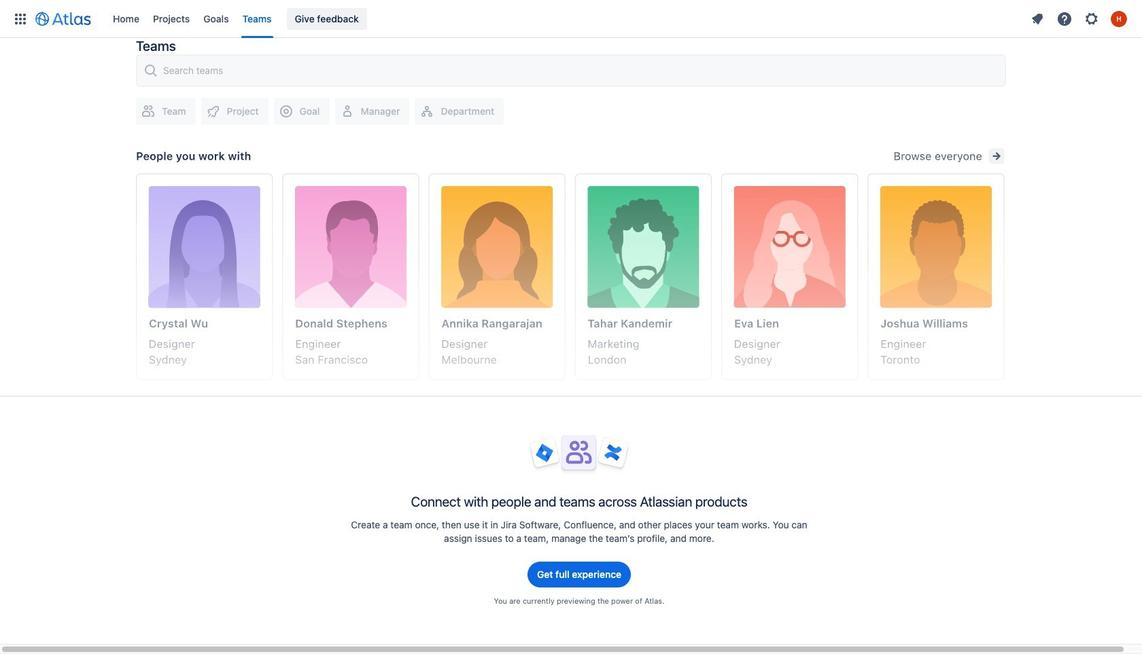 Task type: locate. For each thing, give the bounding box(es) containing it.
notifications image
[[1030, 11, 1046, 27]]

settings image
[[1084, 11, 1100, 27]]

switch to... image
[[12, 11, 29, 27]]

Search teams field
[[159, 58, 1000, 83]]

banner
[[0, 0, 1142, 38]]

list
[[106, 0, 1025, 38], [1025, 8, 1134, 30]]



Task type: vqa. For each thing, say whether or not it's contained in the screenshot.
list
yes



Task type: describe. For each thing, give the bounding box(es) containing it.
search teams image
[[143, 63, 159, 79]]

top element
[[8, 0, 1025, 38]]

help icon image
[[1057, 11, 1073, 27]]

account image
[[1111, 11, 1127, 27]]



